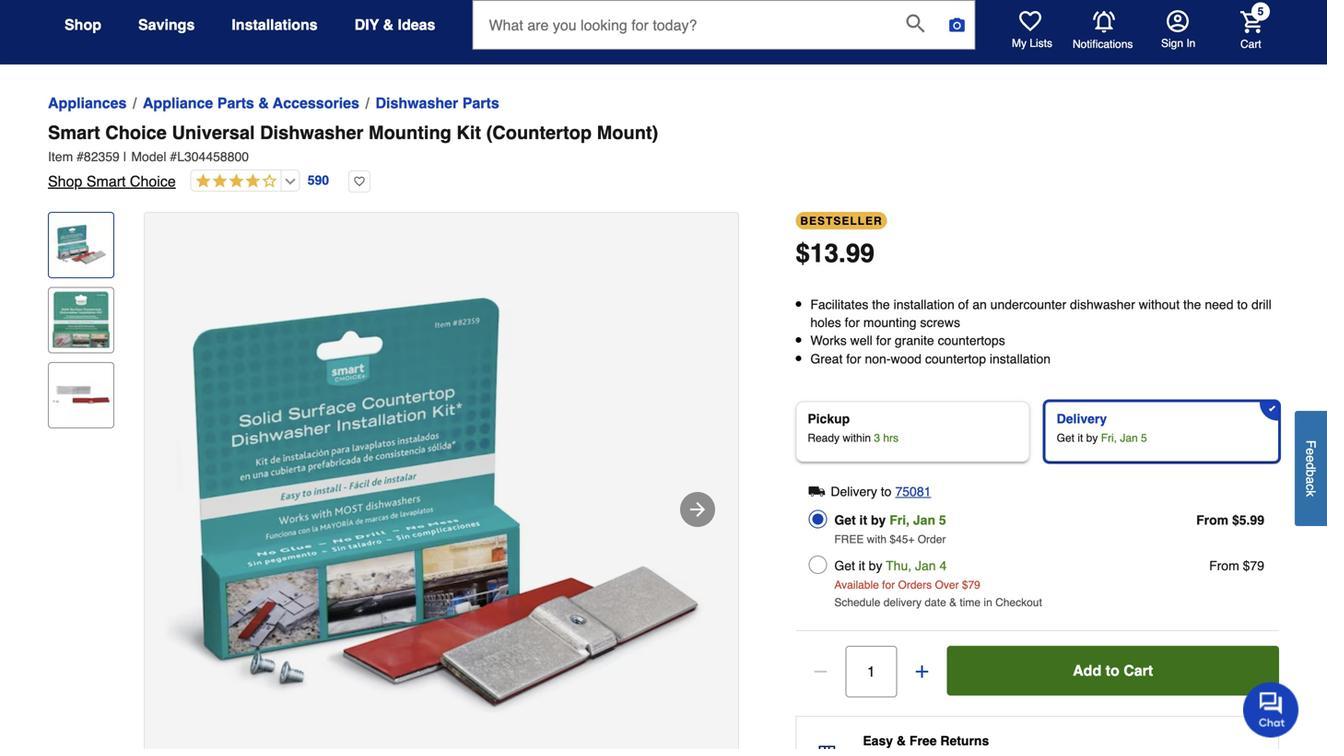 Task type: vqa. For each thing, say whether or not it's contained in the screenshot.
Lowe'S Pro
no



Task type: locate. For each thing, give the bounding box(es) containing it.
delivery inside delivery get it by fri, jan 5
[[1057, 411, 1107, 426]]

cart
[[1241, 38, 1262, 50], [1124, 662, 1153, 679]]

0 vertical spatial delivery
[[1057, 411, 1107, 426]]

2 parts from the left
[[462, 94, 499, 112]]

get for thu, jan 4
[[834, 559, 855, 573]]

0 vertical spatial $79
[[1243, 559, 1265, 573]]

& left time
[[949, 596, 957, 609]]

it for thu, jan 4
[[859, 559, 865, 573]]

0 vertical spatial to
[[1237, 297, 1248, 312]]

smart choice  #l304458800 image
[[145, 213, 738, 749]]

for inside get it by thu, jan 4 available for orders over $79 schedule delivery date & time in checkout
[[882, 579, 895, 592]]

wood
[[891, 351, 922, 366]]

dishwasher up "mounting"
[[376, 94, 458, 112]]

for up well
[[845, 315, 860, 330]]

by inside get it by thu, jan 4 available for orders over $79 schedule delivery date & time in checkout
[[869, 559, 882, 573]]

0 vertical spatial it
[[1078, 432, 1083, 445]]

to for delivery to 75081
[[881, 484, 892, 499]]

holes
[[810, 315, 841, 330]]

from left $5.99 on the right of the page
[[1196, 513, 1229, 528]]

$79 down $5.99 on the right of the page
[[1243, 559, 1265, 573]]

screws
[[920, 315, 960, 330]]

choice inside smart choice universal dishwasher mounting kit (countertop mount) item # 82359 | model # l304458800
[[105, 122, 167, 143]]

0 vertical spatial cart
[[1241, 38, 1262, 50]]

1 vertical spatial delivery
[[831, 484, 877, 499]]

option group
[[788, 394, 1287, 469]]

dishwasher parts link
[[376, 92, 499, 114]]

b
[[1304, 470, 1318, 477]]

by inside 'get it by fri, jan 5 free with $45+ order'
[[871, 513, 886, 528]]

jan inside get it by thu, jan 4 available for orders over $79 schedule delivery date & time in checkout
[[915, 559, 936, 573]]

option group containing pickup
[[788, 394, 1287, 469]]

shop
[[65, 16, 101, 33], [48, 173, 82, 190]]

1 horizontal spatial #
[[170, 149, 177, 164]]

1 vertical spatial jan
[[913, 513, 936, 528]]

get inside 'get it by fri, jan 5 free with $45+ order'
[[834, 513, 856, 528]]

countertops
[[938, 333, 1005, 348]]

0 vertical spatial jan
[[1120, 432, 1138, 445]]

arrow right image
[[687, 499, 709, 521]]

0 horizontal spatial delivery
[[831, 484, 877, 499]]

installation up the screws
[[894, 297, 955, 312]]

for down thu,
[[882, 579, 895, 592]]

smart
[[48, 122, 100, 143], [86, 173, 126, 190]]

appliances link
[[48, 92, 127, 114]]

1 vertical spatial from
[[1209, 559, 1239, 573]]

1 horizontal spatial 5
[[1141, 432, 1147, 445]]

to inside "button"
[[1106, 662, 1120, 679]]

parts up kit
[[462, 94, 499, 112]]

1 vertical spatial it
[[860, 513, 867, 528]]

2 vertical spatial get
[[834, 559, 855, 573]]

accessories
[[273, 94, 359, 112]]

jan for 5
[[913, 513, 936, 528]]

$ 13 . 99
[[796, 239, 875, 268]]

in
[[1187, 37, 1196, 50]]

appliances
[[48, 94, 127, 112]]

# right model
[[170, 149, 177, 164]]

0 horizontal spatial parts
[[217, 94, 254, 112]]

get for fri, jan 5
[[834, 513, 856, 528]]

0 vertical spatial by
[[1086, 432, 1098, 445]]

get inside get it by thu, jan 4 available for orders over $79 schedule delivery date & time in checkout
[[834, 559, 855, 573]]

2 the from the left
[[1183, 297, 1201, 312]]

sign
[[1161, 37, 1183, 50]]

0 horizontal spatial #
[[77, 149, 84, 164]]

to
[[1237, 297, 1248, 312], [881, 484, 892, 499], [1106, 662, 1120, 679]]

jan inside 'get it by fri, jan 5 free with $45+ order'
[[913, 513, 936, 528]]

parts for appliance
[[217, 94, 254, 112]]

0 vertical spatial fri,
[[1101, 432, 1117, 445]]

choice down model
[[130, 173, 176, 190]]

countertop
[[925, 351, 986, 366]]

4
[[940, 559, 947, 573]]

universal
[[172, 122, 255, 143]]

2 vertical spatial 5
[[939, 513, 946, 528]]

parts up universal
[[217, 94, 254, 112]]

fri,
[[1101, 432, 1117, 445], [890, 513, 910, 528]]

e up d
[[1304, 448, 1318, 455]]

f e e d b a c k
[[1304, 440, 1318, 497]]

smart up item
[[48, 122, 100, 143]]

2 vertical spatial it
[[859, 559, 865, 573]]

dishwasher down 'accessories'
[[260, 122, 363, 143]]

2 vertical spatial jan
[[915, 559, 936, 573]]

$79 up time
[[962, 579, 981, 592]]

camera image
[[948, 16, 966, 34]]

0 horizontal spatial dishwasher
[[260, 122, 363, 143]]

shop down item
[[48, 173, 82, 190]]

1 vertical spatial smart
[[86, 173, 126, 190]]

by
[[1086, 432, 1098, 445], [871, 513, 886, 528], [869, 559, 882, 573]]

item number 8 2 3 5 9 and model number l 3 0 4 4 5 8 8 0 0 element
[[48, 147, 1279, 166]]

jan
[[1120, 432, 1138, 445], [913, 513, 936, 528], [915, 559, 936, 573]]

smart choice  #l304458800 - thumbnail3 image
[[53, 367, 110, 424]]

Search Query text field
[[473, 1, 892, 49]]

d
[[1304, 462, 1318, 470]]

& left free
[[897, 733, 906, 748]]

the
[[872, 297, 890, 312], [1183, 297, 1201, 312]]

0 horizontal spatial to
[[881, 484, 892, 499]]

it inside 'get it by fri, jan 5 free with $45+ order'
[[860, 513, 867, 528]]

1 vertical spatial by
[[871, 513, 886, 528]]

shop for shop smart choice
[[48, 173, 82, 190]]

e
[[1304, 448, 1318, 455], [1304, 455, 1318, 462]]

search image
[[906, 14, 925, 32]]

the up mounting
[[872, 297, 890, 312]]

0 vertical spatial shop
[[65, 16, 101, 33]]

f
[[1304, 440, 1318, 448]]

5
[[1258, 5, 1264, 18], [1141, 432, 1147, 445], [939, 513, 946, 528]]

lowe's home improvement lists image
[[1019, 10, 1042, 32]]

0 horizontal spatial fri,
[[890, 513, 910, 528]]

1 horizontal spatial to
[[1106, 662, 1120, 679]]

dishwasher parts
[[376, 94, 499, 112]]

it for fri, jan 5
[[860, 513, 867, 528]]

model
[[131, 149, 166, 164]]

2 horizontal spatial to
[[1237, 297, 1248, 312]]

$79 inside get it by thu, jan 4 available for orders over $79 schedule delivery date & time in checkout
[[962, 579, 981, 592]]

1 horizontal spatial dishwasher
[[376, 94, 458, 112]]

from down from $5.99
[[1209, 559, 1239, 573]]

it inside get it by thu, jan 4 available for orders over $79 schedule delivery date & time in checkout
[[859, 559, 865, 573]]

pickup
[[808, 411, 850, 426]]

1 vertical spatial get
[[834, 513, 856, 528]]

hrs
[[883, 432, 899, 445]]

choice
[[105, 122, 167, 143], [130, 173, 176, 190]]

.
[[839, 239, 846, 268]]

dishwasher
[[376, 94, 458, 112], [260, 122, 363, 143]]

cart down lowe's home improvement cart image
[[1241, 38, 1262, 50]]

from for from $79
[[1209, 559, 1239, 573]]

lowe's home improvement cart image
[[1241, 11, 1263, 33]]

1 horizontal spatial parts
[[462, 94, 499, 112]]

appliance
[[143, 94, 213, 112]]

for down well
[[846, 351, 861, 366]]

0 horizontal spatial $79
[[962, 579, 981, 592]]

installation down countertops
[[990, 351, 1051, 366]]

#
[[77, 149, 84, 164], [170, 149, 177, 164]]

delivery for get
[[1057, 411, 1107, 426]]

undercounter
[[991, 297, 1067, 312]]

None search field
[[472, 0, 976, 65]]

1 vertical spatial dishwasher
[[260, 122, 363, 143]]

the left need
[[1183, 297, 1201, 312]]

2 vertical spatial to
[[1106, 662, 1120, 679]]

ready
[[808, 432, 840, 445]]

e up b
[[1304, 455, 1318, 462]]

schedule
[[834, 596, 881, 609]]

1 horizontal spatial the
[[1183, 297, 1201, 312]]

0 vertical spatial smart
[[48, 122, 100, 143]]

from
[[1196, 513, 1229, 528], [1209, 559, 1239, 573]]

2 vertical spatial by
[[869, 559, 882, 573]]

delivery
[[884, 596, 922, 609]]

truck filled image
[[809, 483, 825, 500]]

it
[[1078, 432, 1083, 445], [860, 513, 867, 528], [859, 559, 865, 573]]

non-
[[865, 351, 891, 366]]

0 vertical spatial 5
[[1258, 5, 1264, 18]]

$5.99
[[1232, 513, 1265, 528]]

1 vertical spatial $79
[[962, 579, 981, 592]]

cart right add
[[1124, 662, 1153, 679]]

drill
[[1252, 297, 1272, 312]]

& inside button
[[383, 16, 394, 33]]

ideas
[[398, 16, 435, 33]]

13
[[810, 239, 839, 268]]

to left the "75081" on the bottom right of page
[[881, 484, 892, 499]]

1 vertical spatial fri,
[[890, 513, 910, 528]]

& right "diy"
[[383, 16, 394, 33]]

0 horizontal spatial cart
[[1124, 662, 1153, 679]]

1 horizontal spatial $79
[[1243, 559, 1265, 573]]

1 vertical spatial shop
[[48, 173, 82, 190]]

from $79
[[1209, 559, 1265, 573]]

bestseller
[[800, 215, 883, 228]]

returns
[[940, 733, 989, 748]]

to left drill
[[1237, 297, 1248, 312]]

a
[[1304, 477, 1318, 484]]

0 vertical spatial choice
[[105, 122, 167, 143]]

# right item
[[77, 149, 84, 164]]

1 vertical spatial 5
[[1141, 432, 1147, 445]]

1 horizontal spatial installation
[[990, 351, 1051, 366]]

choice up |
[[105, 122, 167, 143]]

smart choice universal dishwasher mounting kit (countertop mount) item # 82359 | model # l304458800
[[48, 122, 658, 164]]

0 vertical spatial get
[[1057, 432, 1075, 445]]

0 vertical spatial from
[[1196, 513, 1229, 528]]

0 horizontal spatial 5
[[939, 513, 946, 528]]

$79
[[1243, 559, 1265, 573], [962, 579, 981, 592]]

1 parts from the left
[[217, 94, 254, 112]]

get inside delivery get it by fri, jan 5
[[1057, 432, 1075, 445]]

mounting
[[864, 315, 917, 330]]

0 horizontal spatial installation
[[894, 297, 955, 312]]

1 vertical spatial cart
[[1124, 662, 1153, 679]]

well
[[850, 333, 873, 348]]

to right add
[[1106, 662, 1120, 679]]

smart down 82359 at left top
[[86, 173, 126, 190]]

5 inside 'get it by fri, jan 5 free with $45+ order'
[[939, 513, 946, 528]]

75081 button
[[895, 481, 931, 503]]

0 horizontal spatial the
[[872, 297, 890, 312]]

within
[[843, 432, 871, 445]]

0 vertical spatial dishwasher
[[376, 94, 458, 112]]

590
[[308, 173, 329, 188]]

1 horizontal spatial fri,
[[1101, 432, 1117, 445]]

1 horizontal spatial delivery
[[1057, 411, 1107, 426]]

1 vertical spatial installation
[[990, 351, 1051, 366]]

installations
[[232, 16, 318, 33]]

shop up appliances
[[65, 16, 101, 33]]

for
[[845, 315, 860, 330], [876, 333, 891, 348], [846, 351, 861, 366], [882, 579, 895, 592]]

1 vertical spatial to
[[881, 484, 892, 499]]

5 inside delivery get it by fri, jan 5
[[1141, 432, 1147, 445]]

to inside facilitates the installation of an undercounter dishwasher without the need to drill holes for mounting screws works well for granite countertops great for non-wood countertop installation
[[1237, 297, 1248, 312]]

plus image
[[913, 662, 931, 681]]



Task type: describe. For each thing, give the bounding box(es) containing it.
appliance parts & accessories
[[143, 94, 359, 112]]

1 the from the left
[[872, 297, 890, 312]]

add to cart
[[1073, 662, 1153, 679]]

checkout
[[996, 596, 1042, 609]]

by for fri, jan 5
[[871, 513, 886, 528]]

my
[[1012, 37, 1027, 50]]

need
[[1205, 297, 1234, 312]]

1 e from the top
[[1304, 448, 1318, 455]]

thu,
[[886, 559, 912, 573]]

$45+
[[890, 533, 915, 546]]

appliance parts & accessories link
[[143, 92, 359, 114]]

2 # from the left
[[170, 149, 177, 164]]

order
[[918, 533, 946, 546]]

add
[[1073, 662, 1102, 679]]

(countertop
[[486, 122, 592, 143]]

with
[[867, 533, 887, 546]]

2 horizontal spatial 5
[[1258, 5, 1264, 18]]

c
[[1304, 484, 1318, 490]]

1 vertical spatial choice
[[130, 173, 176, 190]]

1 horizontal spatial cart
[[1241, 38, 1262, 50]]

an
[[973, 297, 987, 312]]

& inside get it by thu, jan 4 available for orders over $79 schedule delivery date & time in checkout
[[949, 596, 957, 609]]

shop button
[[65, 8, 101, 41]]

lowe's home improvement account image
[[1167, 10, 1189, 32]]

easy
[[863, 733, 893, 748]]

item
[[48, 149, 73, 164]]

notifications
[[1073, 38, 1133, 50]]

diy
[[355, 16, 379, 33]]

82359
[[84, 149, 120, 164]]

diy & ideas button
[[355, 8, 435, 41]]

shop smart choice
[[48, 173, 176, 190]]

Stepper number input field with increment and decrement buttons number field
[[846, 646, 897, 698]]

lists
[[1030, 37, 1053, 50]]

get it by thu, jan 4 available for orders over $79 schedule delivery date & time in checkout
[[834, 559, 1042, 609]]

orders
[[898, 579, 932, 592]]

in
[[984, 596, 992, 609]]

fri, inside delivery get it by fri, jan 5
[[1101, 432, 1117, 445]]

dishwasher inside smart choice universal dishwasher mounting kit (countertop mount) item # 82359 | model # l304458800
[[260, 122, 363, 143]]

mount)
[[597, 122, 658, 143]]

of
[[958, 297, 969, 312]]

l304458800
[[177, 149, 249, 164]]

get it by fri, jan 5 free with $45+ order
[[834, 513, 946, 546]]

granite
[[895, 333, 934, 348]]

jan for 4
[[915, 559, 936, 573]]

75081
[[895, 484, 931, 499]]

3.7 stars image
[[191, 173, 277, 190]]

f e e d b a c k button
[[1295, 411, 1327, 526]]

1 # from the left
[[77, 149, 84, 164]]

without
[[1139, 297, 1180, 312]]

|
[[123, 149, 127, 164]]

from for from $5.99
[[1196, 513, 1229, 528]]

works
[[810, 333, 847, 348]]

for up non-
[[876, 333, 891, 348]]

time
[[960, 596, 981, 609]]

facilitates
[[810, 297, 869, 312]]

sign in
[[1161, 37, 1196, 50]]

dishwasher
[[1070, 297, 1135, 312]]

great
[[810, 351, 843, 366]]

it inside delivery get it by fri, jan 5
[[1078, 432, 1083, 445]]

facilitates the installation of an undercounter dishwasher without the need to drill holes for mounting screws works well for granite countertops great for non-wood countertop installation
[[810, 297, 1272, 366]]

savings button
[[138, 8, 195, 41]]

from $5.99
[[1196, 513, 1265, 528]]

lowe's home improvement notification center image
[[1093, 11, 1115, 33]]

2 e from the top
[[1304, 455, 1318, 462]]

by inside delivery get it by fri, jan 5
[[1086, 432, 1098, 445]]

smart choice  #l304458800 - thumbnail2 image
[[53, 292, 110, 349]]

$
[[796, 239, 810, 268]]

shop for shop
[[65, 16, 101, 33]]

pickup ready within 3 hrs
[[808, 411, 899, 445]]

date
[[925, 596, 946, 609]]

my lists link
[[1012, 10, 1053, 51]]

savings
[[138, 16, 195, 33]]

free
[[834, 533, 864, 546]]

add to cart button
[[947, 646, 1279, 696]]

easy & free returns
[[863, 733, 989, 748]]

diy & ideas
[[355, 16, 435, 33]]

installations button
[[232, 8, 318, 41]]

cart inside "button"
[[1124, 662, 1153, 679]]

chat invite button image
[[1243, 682, 1300, 738]]

by for thu, jan 4
[[869, 559, 882, 573]]

heart outline image
[[348, 171, 371, 193]]

over
[[935, 579, 959, 592]]

delivery for to
[[831, 484, 877, 499]]

smart inside smart choice universal dishwasher mounting kit (countertop mount) item # 82359 | model # l304458800
[[48, 122, 100, 143]]

fri, inside 'get it by fri, jan 5 free with $45+ order'
[[890, 513, 910, 528]]

kit
[[457, 122, 481, 143]]

delivery get it by fri, jan 5
[[1057, 411, 1147, 445]]

free
[[910, 733, 937, 748]]

0 vertical spatial installation
[[894, 297, 955, 312]]

mounting
[[369, 122, 452, 143]]

jan inside delivery get it by fri, jan 5
[[1120, 432, 1138, 445]]

3
[[874, 432, 880, 445]]

parts for dishwasher
[[462, 94, 499, 112]]

to for add to cart
[[1106, 662, 1120, 679]]

k
[[1304, 490, 1318, 497]]

available
[[834, 579, 879, 592]]

smart choice  #l304458800 - thumbnail image
[[53, 217, 110, 274]]

delivery to 75081
[[831, 484, 931, 499]]

& left 'accessories'
[[258, 94, 269, 112]]

my lists
[[1012, 37, 1053, 50]]

99
[[846, 239, 875, 268]]

minus image
[[811, 662, 830, 681]]



